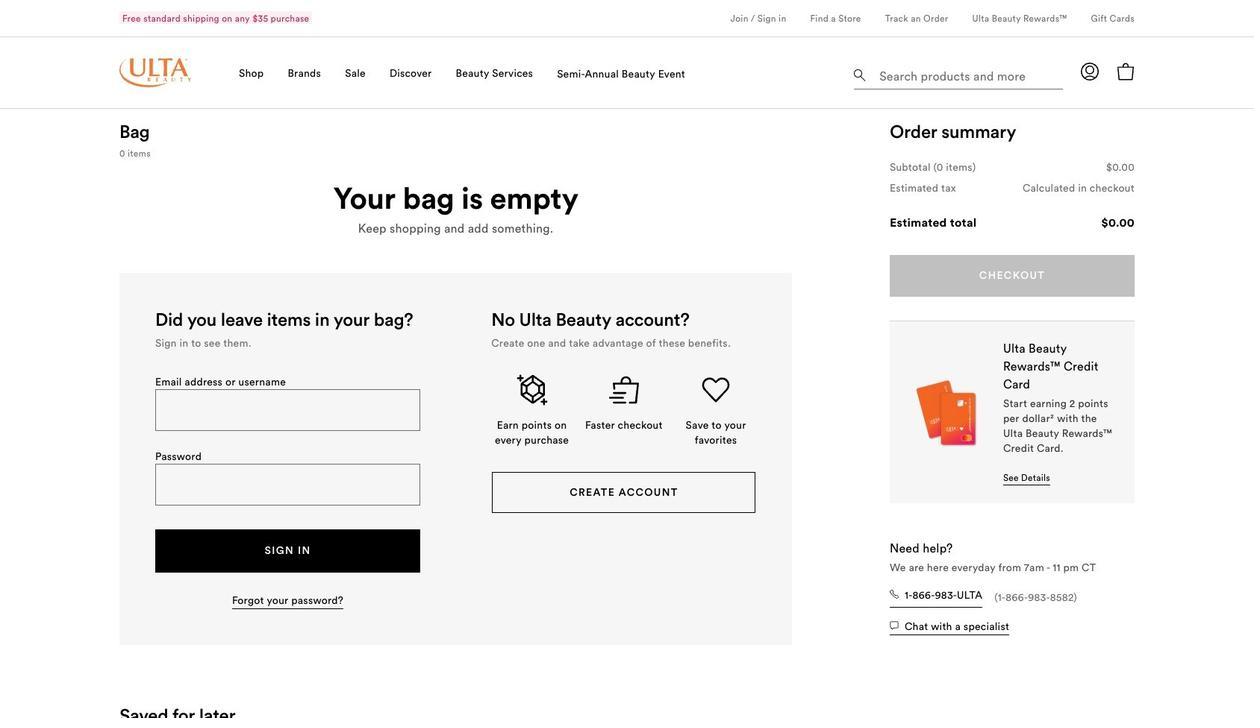 Task type: describe. For each thing, give the bounding box(es) containing it.
Search products and more search field
[[878, 60, 1058, 86]]

log in to your ulta account image
[[1081, 62, 1099, 80]]

1 withicon image from the top
[[890, 590, 899, 599]]



Task type: locate. For each thing, give the bounding box(es) containing it.
None text field
[[156, 390, 420, 430]]

2 withicon image from the top
[[890, 621, 899, 630]]

withicon image
[[890, 590, 899, 599], [890, 621, 899, 630]]

1 vertical spatial withicon image
[[890, 621, 899, 630]]

None search field
[[854, 57, 1063, 93]]

None password field
[[156, 465, 420, 505]]

0 vertical spatial withicon image
[[890, 590, 899, 599]]

0 items in bag image
[[1117, 63, 1135, 80]]



Task type: vqa. For each thing, say whether or not it's contained in the screenshot.
brow in the Experience two signature services—our full service brow consultation, wax & style along with a lip wax. (Approx. 20 min)
no



